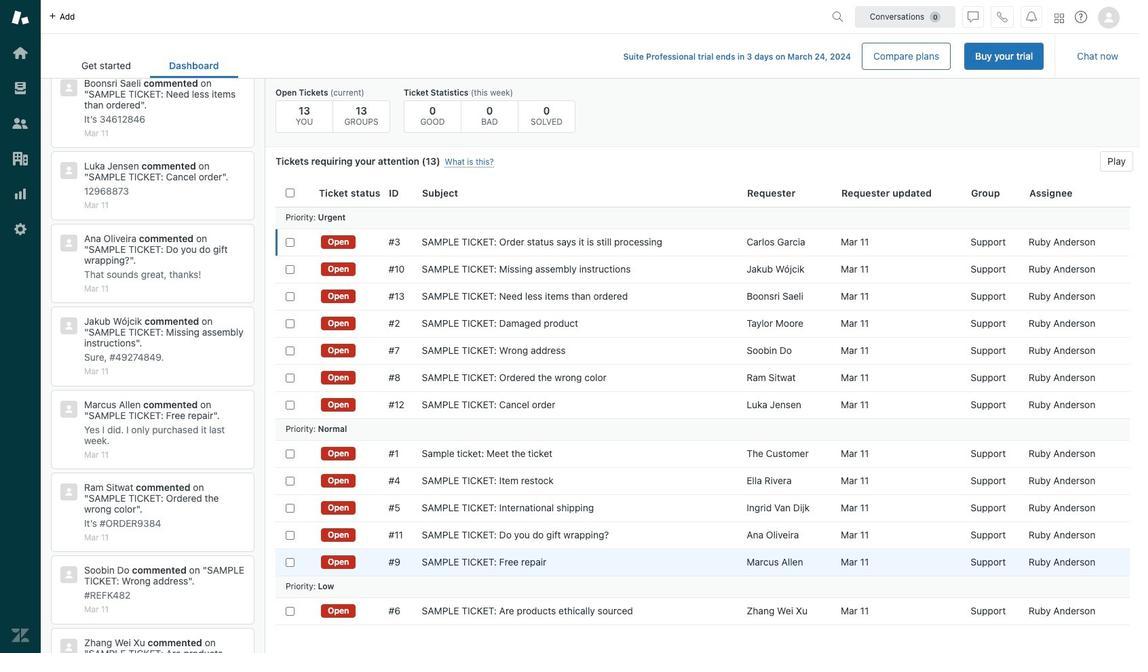 Task type: locate. For each thing, give the bounding box(es) containing it.
admin image
[[12, 221, 29, 238]]

reporting image
[[12, 185, 29, 203]]

grid
[[265, 180, 1141, 654]]

button displays agent's chat status as invisible. image
[[968, 11, 979, 22]]

tab
[[62, 53, 150, 78]]

notifications image
[[1027, 11, 1037, 22]]

Select All Tickets checkbox
[[286, 189, 295, 198]]

March 24, 2024 text field
[[788, 52, 851, 62]]

get help image
[[1075, 11, 1088, 23]]

get started image
[[12, 44, 29, 62]]

tab list
[[62, 53, 238, 78]]

None checkbox
[[286, 238, 295, 247], [286, 319, 295, 328], [286, 374, 295, 383], [286, 401, 295, 410], [286, 450, 295, 459], [286, 504, 295, 513], [286, 531, 295, 540], [286, 558, 295, 567], [286, 607, 295, 616], [286, 238, 295, 247], [286, 319, 295, 328], [286, 374, 295, 383], [286, 401, 295, 410], [286, 450, 295, 459], [286, 504, 295, 513], [286, 531, 295, 540], [286, 558, 295, 567], [286, 607, 295, 616]]

None checkbox
[[286, 265, 295, 274], [286, 292, 295, 301], [286, 347, 295, 355], [286, 477, 295, 486], [286, 265, 295, 274], [286, 292, 295, 301], [286, 347, 295, 355], [286, 477, 295, 486]]



Task type: describe. For each thing, give the bounding box(es) containing it.
views image
[[12, 79, 29, 97]]

zendesk image
[[12, 627, 29, 645]]

zendesk support image
[[12, 9, 29, 26]]

zendesk products image
[[1055, 13, 1065, 23]]

organizations image
[[12, 150, 29, 168]]

main element
[[0, 0, 41, 654]]

customers image
[[12, 115, 29, 132]]



